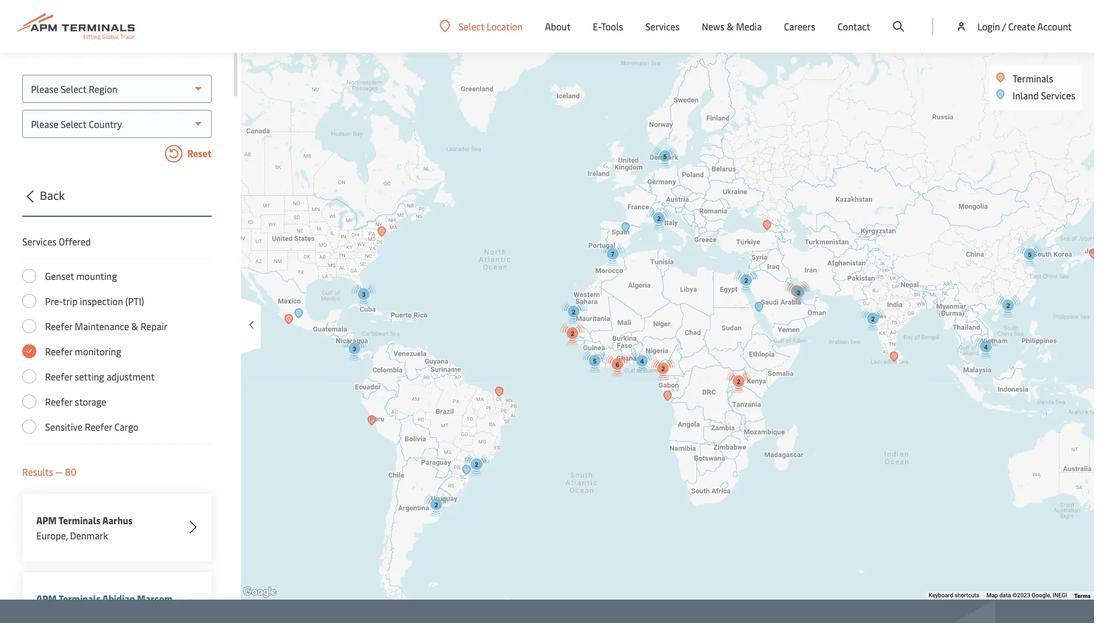 Task type: describe. For each thing, give the bounding box(es) containing it.
services button
[[645, 0, 680, 53]]

sensitive reefer cargo
[[45, 420, 138, 433]]

inspection
[[80, 295, 123, 308]]

1 horizontal spatial 5
[[663, 153, 666, 160]]

about button
[[545, 0, 571, 53]]

services for services offered
[[22, 235, 57, 248]]

7
[[611, 251, 614, 258]]

login / create account link
[[956, 0, 1072, 53]]

google image
[[240, 585, 279, 600]]

Sensitive Reefer Cargo radio
[[22, 420, 36, 434]]

(pti)
[[125, 295, 144, 308]]

pre-
[[45, 295, 63, 308]]

& inside dropdown button
[[727, 20, 734, 33]]

reefer setting adjustment
[[45, 370, 155, 383]]

e-tools button
[[593, 0, 623, 53]]

cargo
[[115, 420, 138, 433]]

storage
[[75, 395, 106, 408]]

genset
[[45, 270, 74, 282]]

reefer down the storage
[[85, 420, 112, 433]]

©2023
[[1013, 592, 1030, 599]]

80
[[65, 466, 76, 478]]

data
[[1000, 592, 1011, 599]]

reset button
[[22, 145, 212, 165]]

google,
[[1032, 592, 1051, 599]]

careers button
[[784, 0, 816, 53]]

terms
[[1075, 592, 1091, 600]]

denmark
[[70, 529, 108, 542]]

2 horizontal spatial 3
[[795, 288, 799, 295]]

inland
[[1013, 89, 1039, 102]]

e-
[[593, 20, 601, 33]]

2 vertical spatial 5
[[593, 358, 596, 365]]

news & media
[[702, 20, 762, 33]]

media
[[736, 20, 762, 33]]

select location
[[459, 20, 523, 32]]

keyboard shortcuts
[[929, 592, 980, 599]]

map data ©2023 google, inegi
[[987, 592, 1068, 599]]

Reefer storage radio
[[22, 395, 36, 409]]

news
[[702, 20, 725, 33]]

2 horizontal spatial 5
[[1028, 251, 1031, 258]]

Genset mounting radio
[[22, 269, 36, 283]]

reset
[[185, 147, 212, 160]]

reefer for reefer monitoring
[[45, 345, 72, 358]]

back button
[[19, 187, 212, 217]]

0 vertical spatial terminals
[[1013, 72, 1053, 85]]

shortcuts
[[955, 592, 980, 599]]

about
[[545, 20, 571, 33]]

reefer for reefer storage
[[45, 395, 72, 408]]

contact
[[838, 20, 870, 33]]

careers
[[784, 20, 816, 33]]

reefer storage
[[45, 395, 106, 408]]

—
[[55, 466, 63, 478]]

login
[[978, 20, 1000, 33]]

/
[[1002, 20, 1006, 33]]



Task type: vqa. For each thing, say whether or not it's contained in the screenshot.
bottommost 4
yes



Task type: locate. For each thing, give the bounding box(es) containing it.
1 horizontal spatial &
[[727, 20, 734, 33]]

0 vertical spatial apm
[[36, 514, 57, 527]]

4
[[984, 344, 988, 351], [640, 358, 644, 365]]

1 horizontal spatial 3
[[362, 291, 365, 298]]

apm for apm terminals abidjan marcom
[[36, 592, 57, 605]]

results
[[22, 466, 53, 478]]

adjustment
[[107, 370, 155, 383]]

reefer right reefer monitoring radio
[[45, 345, 72, 358]]

1 vertical spatial &
[[131, 320, 138, 333]]

services for services
[[645, 20, 680, 33]]

Reefer Maintenance & Repair radio
[[22, 319, 36, 333]]

Reefer monitoring radio
[[22, 344, 36, 359]]

0 vertical spatial &
[[727, 20, 734, 33]]

contact button
[[838, 0, 870, 53]]

keyboard
[[929, 592, 953, 599]]

&
[[727, 20, 734, 33], [131, 320, 138, 333]]

apm terminals aarhus europe, denmark
[[36, 514, 133, 542]]

trip
[[63, 295, 78, 308]]

terminals left abidjan
[[59, 592, 100, 605]]

terminals up denmark on the bottom left
[[59, 514, 100, 527]]

services offered
[[22, 235, 91, 248]]

Pre-trip inspection (PTI) radio
[[22, 294, 36, 308]]

abidjan
[[102, 592, 135, 605]]

reefer for reefer maintenance & repair
[[45, 320, 72, 333]]

0 vertical spatial services
[[645, 20, 680, 33]]

offered
[[59, 235, 91, 248]]

create
[[1008, 20, 1036, 33]]

0 horizontal spatial &
[[131, 320, 138, 333]]

apm inside apm terminals aarhus europe, denmark
[[36, 514, 57, 527]]

5
[[663, 153, 666, 160], [1028, 251, 1031, 258], [593, 358, 596, 365]]

apm terminals abidjan marcom link
[[22, 573, 212, 623]]

0 vertical spatial 5
[[663, 153, 666, 160]]

6
[[616, 361, 619, 368]]

terminals
[[1013, 72, 1053, 85], [59, 514, 100, 527], [59, 592, 100, 605]]

services right tools
[[645, 20, 680, 33]]

select location button
[[440, 20, 523, 32]]

0 horizontal spatial 5
[[593, 358, 596, 365]]

terminals for abidjan
[[59, 592, 100, 605]]

results — 80
[[22, 466, 76, 478]]

services
[[645, 20, 680, 33], [1041, 89, 1076, 102], [22, 235, 57, 248]]

1 vertical spatial 5
[[1028, 251, 1031, 258]]

reefer up sensitive
[[45, 395, 72, 408]]

europe,
[[36, 529, 68, 542]]

terminals inside apm terminals aarhus europe, denmark
[[59, 514, 100, 527]]

location
[[487, 20, 523, 32]]

mounting
[[76, 270, 117, 282]]

e-tools
[[593, 20, 623, 33]]

tools
[[601, 20, 623, 33]]

login / create account
[[978, 20, 1072, 33]]

2 2
[[661, 366, 740, 385]]

0 horizontal spatial 4
[[640, 358, 644, 365]]

1 vertical spatial terminals
[[59, 514, 100, 527]]

2
[[657, 215, 661, 222], [744, 277, 748, 284], [797, 289, 800, 297], [1006, 302, 1010, 309], [572, 309, 575, 316], [871, 316, 875, 323], [570, 330, 574, 337], [661, 366, 665, 373], [737, 378, 740, 385], [475, 461, 478, 468], [434, 502, 438, 509]]

1 vertical spatial 4
[[640, 358, 644, 365]]

apm terminals abidjan marcom
[[36, 592, 172, 605]]

reefer right reefer setting adjustment radio
[[45, 370, 72, 383]]

pre-trip inspection (pti)
[[45, 295, 144, 308]]

map region
[[181, 0, 1094, 623]]

0 horizontal spatial 3
[[352, 346, 356, 353]]

& right news
[[727, 20, 734, 33]]

reefer maintenance & repair
[[45, 320, 168, 333]]

1 vertical spatial services
[[1041, 89, 1076, 102]]

marcom
[[137, 592, 172, 605]]

setting
[[75, 370, 104, 383]]

apm for apm terminals aarhus europe, denmark
[[36, 514, 57, 527]]

1 vertical spatial apm
[[36, 592, 57, 605]]

0 vertical spatial 4
[[984, 344, 988, 351]]

services left offered
[[22, 235, 57, 248]]

reefer down pre-
[[45, 320, 72, 333]]

apm
[[36, 514, 57, 527], [36, 592, 57, 605]]

reefer for reefer setting adjustment
[[45, 370, 72, 383]]

back
[[40, 187, 65, 203]]

keyboard shortcuts button
[[929, 592, 980, 600]]

sensitive
[[45, 420, 83, 433]]

2 horizontal spatial services
[[1041, 89, 1076, 102]]

genset mounting
[[45, 270, 117, 282]]

& left repair
[[131, 320, 138, 333]]

account
[[1038, 20, 1072, 33]]

1 horizontal spatial services
[[645, 20, 680, 33]]

2 vertical spatial services
[[22, 235, 57, 248]]

aarhus
[[102, 514, 133, 527]]

2 apm from the top
[[36, 592, 57, 605]]

select
[[459, 20, 484, 32]]

services right inland at the right top of the page
[[1041, 89, 1076, 102]]

Reefer setting adjustment radio
[[22, 370, 36, 384]]

news & media button
[[702, 0, 762, 53]]

1 apm from the top
[[36, 514, 57, 527]]

monitoring
[[75, 345, 121, 358]]

terms link
[[1075, 592, 1091, 600]]

3
[[795, 288, 799, 295], [362, 291, 365, 298], [352, 346, 356, 353]]

inland services
[[1013, 89, 1076, 102]]

reefer
[[45, 320, 72, 333], [45, 345, 72, 358], [45, 370, 72, 383], [45, 395, 72, 408], [85, 420, 112, 433]]

terminals up inland at the right top of the page
[[1013, 72, 1053, 85]]

terminals for aarhus
[[59, 514, 100, 527]]

map
[[987, 592, 998, 599]]

2 vertical spatial terminals
[[59, 592, 100, 605]]

reefer monitoring
[[45, 345, 121, 358]]

maintenance
[[75, 320, 129, 333]]

1 horizontal spatial 4
[[984, 344, 988, 351]]

inegi
[[1053, 592, 1068, 599]]

repair
[[141, 320, 168, 333]]

0 horizontal spatial services
[[22, 235, 57, 248]]



